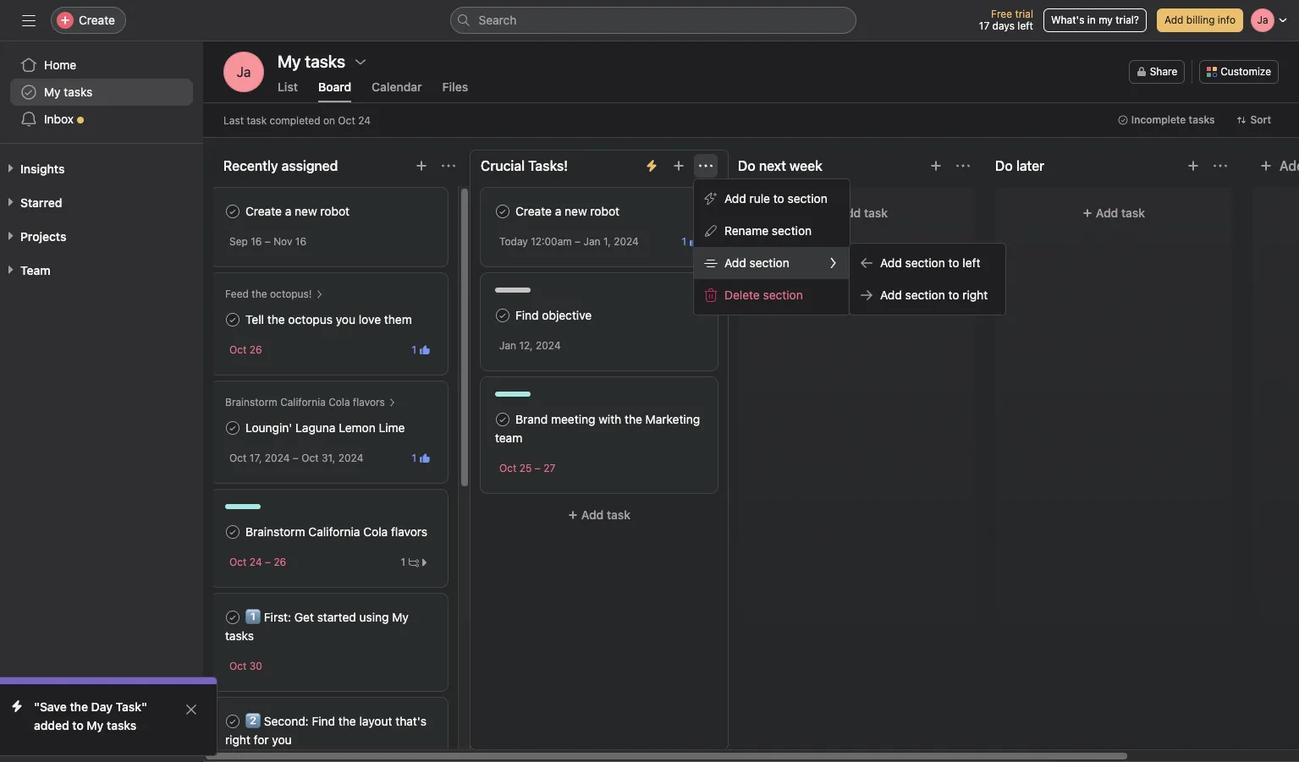 Task type: vqa. For each thing, say whether or not it's contained in the screenshot.
FEED THE OCTOPUS!
yes



Task type: describe. For each thing, give the bounding box(es) containing it.
1 vertical spatial cola
[[363, 525, 388, 539]]

add section
[[725, 256, 790, 270]]

1 vertical spatial brainstorm
[[246, 525, 305, 539]]

day
[[91, 700, 113, 715]]

trial
[[1015, 8, 1034, 20]]

completed checkbox up oct 24 – 26 in the left of the page
[[223, 522, 243, 543]]

1 vertical spatial left
[[963, 256, 981, 270]]

27
[[544, 462, 556, 475]]

more section actions image for do later
[[1214, 159, 1228, 173]]

add section menu item
[[694, 247, 850, 279]]

2024 right '1,'
[[614, 235, 639, 248]]

0 horizontal spatial flavors
[[353, 396, 385, 409]]

1 vertical spatial california
[[308, 525, 360, 539]]

add task for add task button for do later
[[1096, 206, 1146, 220]]

octopus!
[[270, 288, 312, 301]]

today 12:00am – jan 1, 2024
[[500, 235, 639, 248]]

board link
[[318, 80, 352, 102]]

love
[[359, 312, 381, 327]]

projects
[[20, 229, 66, 244]]

add task image for do later
[[1187, 159, 1201, 173]]

oct 25 – 27
[[500, 462, 556, 475]]

tell the octopus you love them
[[246, 312, 412, 327]]

do
[[738, 158, 756, 174]]

the inside brand meeting with the marketing team
[[625, 412, 643, 427]]

what's in my trial? button
[[1044, 8, 1147, 32]]

section for add section to left
[[906, 256, 946, 270]]

the for feed the octopus!
[[252, 288, 267, 301]]

lime
[[379, 421, 405, 435]]

search button
[[450, 7, 856, 34]]

insights
[[20, 162, 65, 176]]

with
[[599, 412, 622, 427]]

1️⃣
[[246, 610, 261, 625]]

files
[[443, 80, 468, 94]]

0 vertical spatial 26
[[250, 344, 262, 356]]

add billing info
[[1165, 14, 1236, 26]]

layout
[[359, 715, 392, 729]]

17,
[[250, 452, 262, 465]]

incomplete tasks button
[[1111, 108, 1223, 132]]

share
[[1150, 65, 1178, 78]]

2️⃣ second: find the layout that's right for you
[[225, 715, 427, 748]]

my tasks
[[44, 85, 93, 99]]

oct for oct 30
[[229, 660, 247, 673]]

second:
[[264, 715, 309, 729]]

brand
[[516, 412, 548, 427]]

1,
[[604, 235, 611, 248]]

what's in my trial?
[[1051, 14, 1140, 26]]

my
[[1099, 14, 1113, 26]]

1 horizontal spatial flavors
[[391, 525, 428, 539]]

0 vertical spatial brainstorm
[[225, 396, 278, 409]]

oct for oct 24 – 26
[[229, 556, 247, 569]]

0 vertical spatial cola
[[329, 396, 350, 409]]

delete
[[725, 288, 760, 302]]

share button
[[1129, 60, 1186, 84]]

starred button
[[0, 195, 62, 212]]

add section to left
[[881, 256, 981, 270]]

team button
[[0, 262, 50, 279]]

tasks inside dropdown button
[[1189, 113, 1215, 126]]

new for recently assigned
[[295, 204, 317, 218]]

my tasks link
[[10, 79, 193, 106]]

days
[[993, 19, 1015, 32]]

jan 12, 2024
[[500, 340, 561, 352]]

– for today 12:00am – jan 1, 2024
[[575, 235, 581, 248]]

what's
[[1051, 14, 1085, 26]]

create for crucial tasks!
[[516, 204, 552, 218]]

feed the octopus!
[[225, 288, 312, 301]]

section down next week
[[788, 191, 828, 206]]

add task image for do next week
[[930, 159, 943, 173]]

them
[[384, 312, 412, 327]]

oct left '31,'
[[302, 452, 319, 465]]

12,
[[519, 340, 533, 352]]

the inside 2️⃣ second: find the layout that's right for you
[[339, 715, 356, 729]]

oct for oct 17, 2024 – oct 31, 2024
[[229, 452, 247, 465]]

marketing
[[646, 412, 700, 427]]

0 vertical spatial right
[[963, 288, 988, 302]]

sort button
[[1230, 108, 1279, 132]]

get
[[294, 610, 314, 625]]

show options image
[[354, 55, 368, 69]]

tasks inside global element
[[64, 85, 93, 99]]

create a new robot for recently assigned
[[246, 204, 350, 218]]

my inside "save the day task" added to my tasks
[[87, 719, 104, 733]]

hide sidebar image
[[22, 14, 36, 27]]

left inside free trial 17 days left
[[1018, 19, 1034, 32]]

started
[[317, 610, 356, 625]]

my inside 1️⃣ first: get started using my tasks
[[392, 610, 409, 625]]

1 button for brainstorm california cola flavors
[[397, 554, 433, 571]]

a for crucial tasks!
[[555, 204, 562, 218]]

loungin' laguna lemon lime
[[246, 421, 405, 435]]

1️⃣ first: get started using my tasks
[[225, 610, 409, 643]]

feed
[[225, 288, 249, 301]]

search list box
[[450, 7, 856, 34]]

recently assigned
[[224, 158, 338, 174]]

find objective
[[516, 308, 592, 323]]

create a new robot for crucial tasks!
[[516, 204, 620, 218]]

insights button
[[0, 161, 65, 178]]

1 button for loungin' laguna lemon lime
[[408, 450, 433, 467]]

global element
[[0, 41, 203, 143]]

tell
[[246, 312, 264, 327]]

in
[[1088, 14, 1096, 26]]

rules for crucial tasks! image
[[645, 159, 659, 173]]

to for right
[[949, 288, 960, 302]]

section for add section
[[750, 256, 790, 270]]

2024 right 12,
[[536, 340, 561, 352]]

"save
[[34, 700, 67, 715]]

1 more section actions image from the left
[[699, 159, 713, 173]]

1 horizontal spatial 26
[[274, 556, 286, 569]]

home link
[[10, 52, 193, 79]]

list link
[[278, 80, 298, 102]]

laguna
[[296, 421, 336, 435]]

"save the day task" added to my tasks
[[34, 700, 147, 733]]

home
[[44, 58, 76, 72]]

add inside button
[[1165, 14, 1184, 26]]

completed checkbox left tell
[[223, 310, 243, 330]]

add billing info button
[[1157, 8, 1244, 32]]

oct 30
[[229, 660, 262, 673]]

free trial 17 days left
[[979, 8, 1034, 32]]

add task for the leftmost add task button
[[582, 508, 631, 522]]

sep 16 – nov 16
[[229, 235, 307, 248]]

completed image for 1️⃣ first: get started using my tasks
[[223, 608, 243, 628]]

2 more section actions image from the left
[[957, 159, 970, 173]]

list
[[278, 80, 298, 94]]

add task button for do later
[[1006, 198, 1223, 229]]

customize
[[1221, 65, 1272, 78]]

1 button for tell the octopus you love them
[[408, 342, 433, 359]]

2024 right 17,
[[265, 452, 290, 465]]

oct 26 button
[[229, 344, 262, 356]]

completed image for loungin'
[[223, 418, 243, 439]]

rename section
[[725, 224, 812, 238]]

robot for crucial tasks!
[[590, 204, 620, 218]]

oct 26
[[229, 344, 262, 356]]

search
[[479, 13, 517, 27]]

completed image for tell
[[223, 310, 243, 330]]

section for rename section
[[772, 224, 812, 238]]

files link
[[443, 80, 468, 102]]

board
[[318, 80, 352, 94]]

on
[[323, 114, 335, 127]]

the for "save the day task" added to my tasks
[[70, 700, 88, 715]]

my tasks
[[278, 52, 345, 71]]

add rule to section
[[725, 191, 828, 206]]

to for left
[[949, 256, 960, 270]]



Task type: locate. For each thing, give the bounding box(es) containing it.
0 vertical spatial jan
[[584, 235, 601, 248]]

1 new from the left
[[295, 204, 317, 218]]

new up sep 16 – nov 16
[[295, 204, 317, 218]]

2 horizontal spatial add task
[[1096, 206, 1146, 220]]

completed checkbox up jan 12, 2024 button
[[493, 306, 513, 326]]

1 vertical spatial you
[[272, 733, 292, 748]]

sort
[[1251, 113, 1272, 126]]

to for section
[[774, 191, 785, 206]]

2 add task image from the left
[[930, 159, 943, 173]]

create a new robot up nov
[[246, 204, 350, 218]]

0 horizontal spatial new
[[295, 204, 317, 218]]

more section actions image
[[699, 159, 713, 173], [957, 159, 970, 173]]

do later
[[996, 158, 1045, 174]]

24 up 1️⃣
[[250, 556, 262, 569]]

add task image down calendar link
[[415, 159, 428, 173]]

–
[[265, 235, 271, 248], [575, 235, 581, 248], [293, 452, 299, 465], [535, 462, 541, 475], [265, 556, 271, 569]]

0 horizontal spatial right
[[225, 733, 251, 748]]

2 horizontal spatial my
[[392, 610, 409, 625]]

2 vertical spatial my
[[87, 719, 104, 733]]

billing
[[1187, 14, 1215, 26]]

create up sep 16 – nov 16
[[246, 204, 282, 218]]

0 vertical spatial california
[[280, 396, 326, 409]]

1 vertical spatial 26
[[274, 556, 286, 569]]

24
[[358, 114, 371, 127], [250, 556, 262, 569]]

jan left '1,'
[[584, 235, 601, 248]]

1 vertical spatial completed image
[[223, 310, 243, 330]]

tasks
[[64, 85, 93, 99], [1189, 113, 1215, 126], [225, 629, 254, 643], [107, 719, 137, 733]]

section inside menu item
[[750, 256, 790, 270]]

1 vertical spatial my
[[392, 610, 409, 625]]

task"
[[116, 700, 147, 715]]

0 horizontal spatial 16
[[251, 235, 262, 248]]

brainstorm california cola flavors up laguna
[[225, 396, 385, 409]]

the left layout
[[339, 715, 356, 729]]

tasks down task"
[[107, 719, 137, 733]]

jan left 12,
[[500, 340, 517, 352]]

the left the 'day'
[[70, 700, 88, 715]]

find inside 2️⃣ second: find the layout that's right for you
[[312, 715, 335, 729]]

team
[[20, 263, 50, 278]]

lemon
[[339, 421, 376, 435]]

24 right on
[[358, 114, 371, 127]]

31,
[[322, 452, 336, 465]]

completed image up jan 12, 2024 button
[[493, 306, 513, 326]]

completed checkbox left 2️⃣
[[223, 712, 243, 732]]

octopus
[[288, 312, 333, 327]]

section down add rule to section
[[772, 224, 812, 238]]

0 horizontal spatial 24
[[250, 556, 262, 569]]

1 horizontal spatial more section actions image
[[1214, 159, 1228, 173]]

added
[[34, 719, 69, 733]]

completed checkbox for crucial tasks!
[[493, 410, 513, 430]]

1 horizontal spatial right
[[963, 288, 988, 302]]

30
[[250, 660, 262, 673]]

tasks down 1️⃣
[[225, 629, 254, 643]]

completed image for create a new robot
[[223, 202, 243, 222]]

2 horizontal spatial add task button
[[1006, 198, 1223, 229]]

completed checkbox up the sep
[[223, 202, 243, 222]]

0 horizontal spatial add task image
[[415, 159, 428, 173]]

1 horizontal spatial create
[[246, 204, 282, 218]]

1 more section actions image from the left
[[442, 159, 455, 173]]

jan 12, 2024 button
[[500, 340, 561, 352]]

completed image
[[223, 202, 243, 222], [493, 306, 513, 326], [493, 410, 513, 430], [223, 522, 243, 543], [223, 608, 243, 628], [223, 712, 243, 732]]

section down add section to left
[[906, 288, 946, 302]]

add task image for recently assigned
[[415, 159, 428, 173]]

25
[[520, 462, 532, 475]]

16 right nov
[[295, 235, 307, 248]]

2 create a new robot from the left
[[516, 204, 620, 218]]

find up 12,
[[516, 308, 539, 323]]

brainstorm california cola flavors down '31,'
[[246, 525, 428, 539]]

1 horizontal spatial add task image
[[930, 159, 943, 173]]

my down the 'day'
[[87, 719, 104, 733]]

– left nov
[[265, 235, 271, 248]]

create button
[[51, 7, 126, 34]]

first:
[[264, 610, 291, 625]]

loungin'
[[246, 421, 292, 435]]

0 vertical spatial completed image
[[493, 202, 513, 222]]

0 horizontal spatial left
[[963, 256, 981, 270]]

0 horizontal spatial cola
[[329, 396, 350, 409]]

completed image
[[493, 202, 513, 222], [223, 310, 243, 330], [223, 418, 243, 439]]

2 robot from the left
[[590, 204, 620, 218]]

2 horizontal spatial add task image
[[1187, 159, 1201, 173]]

robot up '1,'
[[590, 204, 620, 218]]

more section actions image
[[442, 159, 455, 173], [1214, 159, 1228, 173]]

the for tell the octopus you love them
[[267, 312, 285, 327]]

add
[[1165, 14, 1184, 26], [725, 191, 747, 206], [839, 206, 861, 220], [1096, 206, 1119, 220], [725, 256, 747, 270], [881, 256, 902, 270], [881, 288, 902, 302], [582, 508, 604, 522]]

new
[[295, 204, 317, 218], [565, 204, 587, 218]]

1 horizontal spatial 24
[[358, 114, 371, 127]]

my inside global element
[[44, 85, 61, 99]]

create inside "dropdown button"
[[79, 13, 115, 27]]

free
[[991, 8, 1013, 20]]

0 horizontal spatial add task button
[[481, 500, 718, 531]]

16 right the sep
[[251, 235, 262, 248]]

calendar link
[[372, 80, 422, 102]]

sep
[[229, 235, 248, 248]]

incomplete
[[1132, 113, 1186, 126]]

section for delete section
[[763, 288, 803, 302]]

last task completed on oct 24
[[224, 114, 371, 127]]

oct
[[338, 114, 355, 127], [229, 344, 247, 356], [229, 452, 247, 465], [302, 452, 319, 465], [500, 462, 517, 475], [229, 556, 247, 569], [229, 660, 247, 673]]

completed image up oct 24 – 26 in the left of the page
[[223, 522, 243, 543]]

completed image up the sep
[[223, 202, 243, 222]]

add task image
[[415, 159, 428, 173], [930, 159, 943, 173], [1187, 159, 1201, 173]]

to right rule
[[774, 191, 785, 206]]

0 horizontal spatial a
[[285, 204, 292, 218]]

completed checkbox left loungin'
[[223, 418, 243, 439]]

completed image for 2️⃣ second: find the layout that's right for you
[[223, 712, 243, 732]]

17
[[979, 19, 990, 32]]

0 vertical spatial 24
[[358, 114, 371, 127]]

0 horizontal spatial create a new robot
[[246, 204, 350, 218]]

Completed checkbox
[[493, 410, 513, 430], [223, 418, 243, 439]]

0 vertical spatial left
[[1018, 19, 1034, 32]]

info
[[1218, 14, 1236, 26]]

create for recently assigned
[[246, 204, 282, 218]]

1 robot from the left
[[320, 204, 350, 218]]

new up today 12:00am – jan 1, 2024
[[565, 204, 587, 218]]

trial?
[[1116, 14, 1140, 26]]

customize button
[[1200, 60, 1279, 84]]

1 button
[[679, 233, 704, 250], [408, 342, 433, 359], [408, 450, 433, 467], [397, 554, 433, 571]]

completed checkbox left 1️⃣
[[223, 608, 243, 628]]

1 horizontal spatial my
[[87, 719, 104, 733]]

26 up first:
[[274, 556, 286, 569]]

26 down tell
[[250, 344, 262, 356]]

create a new robot up today 12:00am – jan 1, 2024
[[516, 204, 620, 218]]

a for recently assigned
[[285, 204, 292, 218]]

oct 17, 2024 – oct 31, 2024
[[229, 452, 364, 465]]

oct right on
[[338, 114, 355, 127]]

you down second:
[[272, 733, 292, 748]]

to up add section to right
[[949, 256, 960, 270]]

2 new from the left
[[565, 204, 587, 218]]

section
[[788, 191, 828, 206], [772, 224, 812, 238], [750, 256, 790, 270], [906, 256, 946, 270], [763, 288, 803, 302], [906, 288, 946, 302]]

you left love at the left top
[[336, 312, 356, 327]]

section up add section to right
[[906, 256, 946, 270]]

0 horizontal spatial my
[[44, 85, 61, 99]]

a up 12:00am
[[555, 204, 562, 218]]

1 vertical spatial right
[[225, 733, 251, 748]]

1 vertical spatial 24
[[250, 556, 262, 569]]

completed image left tell
[[223, 310, 243, 330]]

section for add section to right
[[906, 288, 946, 302]]

add task image
[[672, 159, 686, 173]]

add task image left do later
[[930, 159, 943, 173]]

robot down recently assigned
[[320, 204, 350, 218]]

1 horizontal spatial left
[[1018, 19, 1034, 32]]

1 horizontal spatial add task button
[[748, 198, 965, 229]]

california
[[280, 396, 326, 409], [308, 525, 360, 539]]

you inside 2️⃣ second: find the layout that's right for you
[[272, 733, 292, 748]]

tasks inside "save the day task" added to my tasks
[[107, 719, 137, 733]]

left right days
[[1018, 19, 1034, 32]]

– right 12:00am
[[575, 235, 581, 248]]

1 horizontal spatial new
[[565, 204, 587, 218]]

objective
[[542, 308, 592, 323]]

a
[[285, 204, 292, 218], [555, 204, 562, 218]]

tasks right incomplete at the top of page
[[1189, 113, 1215, 126]]

to
[[774, 191, 785, 206], [949, 256, 960, 270], [949, 288, 960, 302], [72, 719, 84, 733]]

a up nov
[[285, 204, 292, 218]]

2 vertical spatial completed image
[[223, 418, 243, 439]]

crucial tasks!
[[481, 158, 568, 174]]

Completed checkbox
[[223, 202, 243, 222], [493, 202, 513, 222], [493, 306, 513, 326], [223, 310, 243, 330], [223, 522, 243, 543], [223, 608, 243, 628], [223, 712, 243, 732]]

0 horizontal spatial robot
[[320, 204, 350, 218]]

robot for recently assigned
[[320, 204, 350, 218]]

2 horizontal spatial create
[[516, 204, 552, 218]]

team
[[495, 431, 523, 445]]

add task button for do next week
[[748, 198, 965, 229]]

create up "home" link
[[79, 13, 115, 27]]

create
[[79, 13, 115, 27], [246, 204, 282, 218], [516, 204, 552, 218]]

inbox
[[44, 112, 74, 126]]

1 vertical spatial flavors
[[391, 525, 428, 539]]

left up add section to right
[[963, 256, 981, 270]]

the right tell
[[267, 312, 285, 327]]

oct down tell
[[229, 344, 247, 356]]

for
[[254, 733, 269, 748]]

0 horizontal spatial create
[[79, 13, 115, 27]]

– left '31,'
[[293, 452, 299, 465]]

completed image for brand meeting with the marketing team
[[493, 410, 513, 430]]

left
[[1018, 19, 1034, 32], [963, 256, 981, 270]]

26
[[250, 344, 262, 356], [274, 556, 286, 569]]

0 horizontal spatial add task
[[582, 508, 631, 522]]

0 horizontal spatial find
[[312, 715, 335, 729]]

1 horizontal spatial you
[[336, 312, 356, 327]]

more section actions image for recently assigned
[[442, 159, 455, 173]]

16
[[251, 235, 262, 248], [295, 235, 307, 248]]

1 horizontal spatial robot
[[590, 204, 620, 218]]

completed image left 2️⃣
[[223, 712, 243, 732]]

0 horizontal spatial you
[[272, 733, 292, 748]]

add inside menu item
[[725, 256, 747, 270]]

right down add section to left
[[963, 288, 988, 302]]

do next week
[[738, 158, 823, 174]]

1 create a new robot from the left
[[246, 204, 350, 218]]

add task button
[[748, 198, 965, 229], [1006, 198, 1223, 229], [481, 500, 718, 531]]

rule
[[750, 191, 770, 206]]

close image
[[185, 704, 198, 717]]

my up inbox
[[44, 85, 61, 99]]

rename
[[725, 224, 769, 238]]

oct left 25
[[500, 462, 517, 475]]

2024 right '31,'
[[338, 452, 364, 465]]

ja
[[237, 64, 251, 80]]

– for sep 16 – nov 16
[[265, 235, 271, 248]]

0 vertical spatial you
[[336, 312, 356, 327]]

completed image for find objective
[[493, 306, 513, 326]]

completed image up today
[[493, 202, 513, 222]]

completed image up "team"
[[493, 410, 513, 430]]

add task image down the incomplete tasks
[[1187, 159, 1201, 173]]

that's
[[396, 715, 427, 729]]

to right added
[[72, 719, 84, 733]]

more section actions image down the incomplete tasks
[[1214, 159, 1228, 173]]

0 horizontal spatial jan
[[500, 340, 517, 352]]

12:00am
[[531, 235, 572, 248]]

1 add task image from the left
[[415, 159, 428, 173]]

the inside "save the day task" added to my tasks
[[70, 700, 88, 715]]

oct up 1️⃣
[[229, 556, 247, 569]]

more section actions image left do later
[[957, 159, 970, 173]]

right inside 2️⃣ second: find the layout that's right for you
[[225, 733, 251, 748]]

tasks inside 1️⃣ first: get started using my tasks
[[225, 629, 254, 643]]

jan
[[584, 235, 601, 248], [500, 340, 517, 352]]

1 a from the left
[[285, 204, 292, 218]]

to inside "save the day task" added to my tasks
[[72, 719, 84, 733]]

3 add task image from the left
[[1187, 159, 1201, 173]]

1 horizontal spatial jan
[[584, 235, 601, 248]]

1 horizontal spatial cola
[[363, 525, 388, 539]]

section down rename section
[[750, 256, 790, 270]]

to down add section to left
[[949, 288, 960, 302]]

0 horizontal spatial completed checkbox
[[223, 418, 243, 439]]

completed checkbox up today
[[493, 202, 513, 222]]

my
[[44, 85, 61, 99], [392, 610, 409, 625], [87, 719, 104, 733]]

more section actions image down files link in the left top of the page
[[442, 159, 455, 173]]

brainstorm up oct 24 – 26 in the left of the page
[[246, 525, 305, 539]]

completed image left loungin'
[[223, 418, 243, 439]]

1 horizontal spatial a
[[555, 204, 562, 218]]

brand meeting with the marketing team
[[495, 412, 700, 445]]

completed checkbox up "team"
[[493, 410, 513, 430]]

ja button
[[224, 52, 264, 92]]

california down '31,'
[[308, 525, 360, 539]]

1 16 from the left
[[251, 235, 262, 248]]

nov
[[274, 235, 292, 248]]

incomplete tasks
[[1132, 113, 1215, 126]]

completed image for create
[[493, 202, 513, 222]]

more section actions image right add task icon
[[699, 159, 713, 173]]

0 horizontal spatial more section actions image
[[699, 159, 713, 173]]

1 horizontal spatial add task
[[839, 206, 888, 220]]

brainstorm california cola flavors
[[225, 396, 385, 409], [246, 525, 428, 539]]

– up first:
[[265, 556, 271, 569]]

right left for
[[225, 733, 251, 748]]

2024
[[614, 235, 639, 248], [536, 340, 561, 352], [265, 452, 290, 465], [338, 452, 364, 465]]

2 more section actions image from the left
[[1214, 159, 1228, 173]]

tasks down "home"
[[64, 85, 93, 99]]

my right using
[[392, 610, 409, 625]]

– for oct 24 – 26
[[265, 556, 271, 569]]

oct left 17,
[[229, 452, 247, 465]]

2 16 from the left
[[295, 235, 307, 248]]

0 horizontal spatial more section actions image
[[442, 159, 455, 173]]

1 horizontal spatial completed checkbox
[[493, 410, 513, 430]]

right
[[963, 288, 988, 302], [225, 733, 251, 748]]

new for crucial tasks!
[[565, 204, 587, 218]]

you
[[336, 312, 356, 327], [272, 733, 292, 748]]

1 horizontal spatial 16
[[295, 235, 307, 248]]

delete section
[[725, 288, 803, 302]]

oct for oct 25 – 27
[[500, 462, 517, 475]]

using
[[359, 610, 389, 625]]

2 a from the left
[[555, 204, 562, 218]]

the
[[252, 288, 267, 301], [267, 312, 285, 327], [625, 412, 643, 427], [70, 700, 88, 715], [339, 715, 356, 729]]

oct left 30
[[229, 660, 247, 673]]

meeting
[[551, 412, 596, 427]]

1 vertical spatial brainstorm california cola flavors
[[246, 525, 428, 539]]

find right second:
[[312, 715, 335, 729]]

1 horizontal spatial find
[[516, 308, 539, 323]]

2️⃣
[[246, 715, 261, 729]]

1 horizontal spatial more section actions image
[[957, 159, 970, 173]]

inbox link
[[10, 106, 193, 133]]

completed image left 1️⃣
[[223, 608, 243, 628]]

0 vertical spatial my
[[44, 85, 61, 99]]

0 vertical spatial flavors
[[353, 396, 385, 409]]

section down add section menu item
[[763, 288, 803, 302]]

task
[[247, 114, 267, 127], [864, 206, 888, 220], [1122, 206, 1146, 220], [607, 508, 631, 522]]

– for oct 25 – 27
[[535, 462, 541, 475]]

0 vertical spatial brainstorm california cola flavors
[[225, 396, 385, 409]]

completed checkbox for recently assigned
[[223, 418, 243, 439]]

– left 27
[[535, 462, 541, 475]]

create up 12:00am
[[516, 204, 552, 218]]

the right with
[[625, 412, 643, 427]]

oct for oct 26
[[229, 344, 247, 356]]

california up laguna
[[280, 396, 326, 409]]

completed image for brainstorm california cola flavors
[[223, 522, 243, 543]]

the right "feed"
[[252, 288, 267, 301]]

brainstorm up loungin'
[[225, 396, 278, 409]]

0 vertical spatial find
[[516, 308, 539, 323]]

1 vertical spatial find
[[312, 715, 335, 729]]

1 horizontal spatial create a new robot
[[516, 204, 620, 218]]

0 horizontal spatial 26
[[250, 344, 262, 356]]

1 vertical spatial jan
[[500, 340, 517, 352]]



